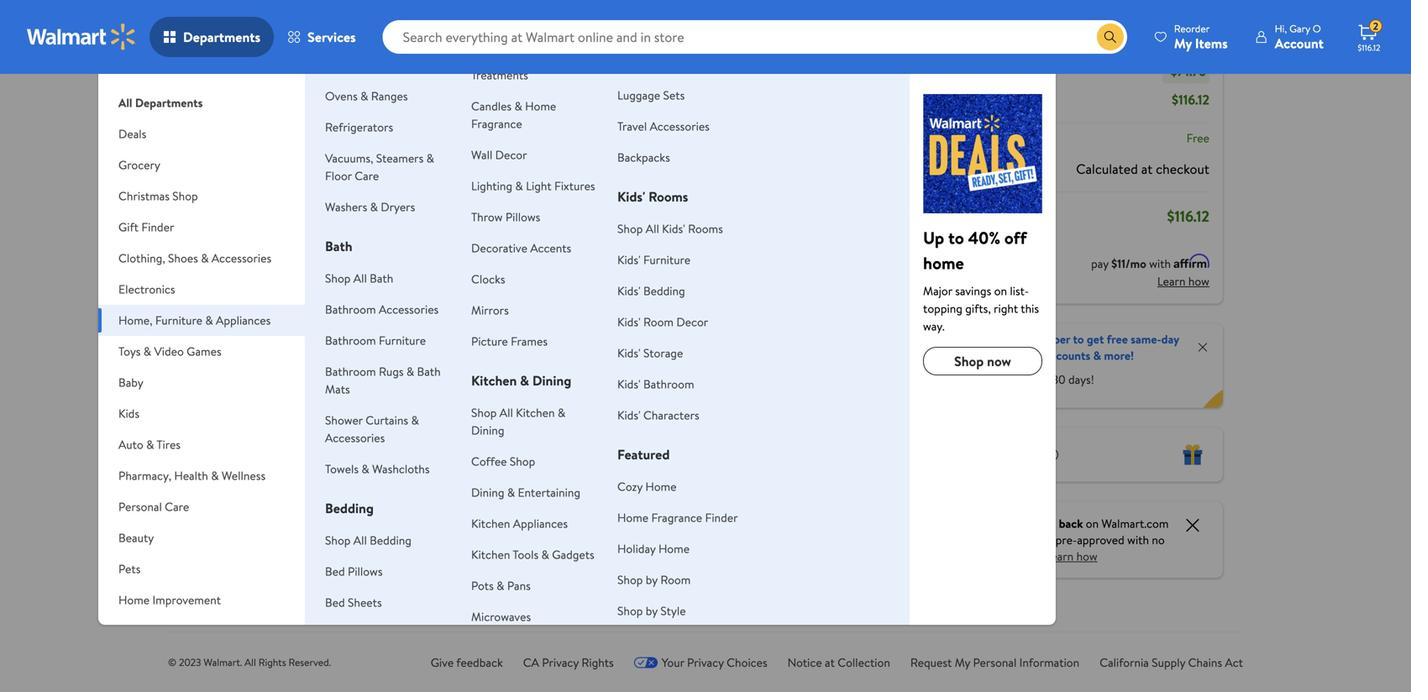 Task type: vqa. For each thing, say whether or not it's contained in the screenshot.
Patio & Garden
yes



Task type: locate. For each thing, give the bounding box(es) containing it.
shop all bath link
[[325, 270, 393, 286]]

1 horizontal spatial deal
[[485, 194, 505, 208]]

& down console,
[[362, 461, 369, 477]]

& down countertop
[[507, 484, 515, 501]]

bath up shop all bath link
[[325, 237, 352, 255]]

deals left floor
[[283, 153, 320, 174]]

throw pillows link
[[471, 209, 540, 225]]

now
[[218, 347, 249, 368], [348, 347, 378, 368], [478, 347, 508, 368], [608, 347, 638, 368]]

home
[[923, 251, 964, 275]]

all for kids' rooms
[[646, 221, 659, 237]]

a
[[1019, 331, 1025, 347]]

0 vertical spatial deals
[[118, 126, 146, 142]]

learn how link
[[1046, 548, 1098, 565]]

furniture up the toys & video games
[[155, 312, 202, 328]]

1 horizontal spatial steel
[[531, 498, 561, 517]]

1 vertical spatial learn how
[[1046, 548, 1098, 565]]

0 vertical spatial bed
[[325, 563, 345, 580]]

1 vertical spatial dining
[[471, 422, 504, 439]]

bed up bed sheets link
[[325, 563, 345, 580]]

3+ day shipping inside now $49.00 group
[[222, 477, 289, 491]]

Try Walmart+ free for 30 days! checkbox
[[918, 372, 934, 387]]

add for xbox series x video game console, black
[[378, 300, 399, 317]]

my up the -$71.76
[[1174, 34, 1192, 53]]

dining & entertaining
[[471, 484, 581, 501]]

improvement
[[152, 592, 221, 608]]

add up bathroom furniture link on the left
[[378, 300, 399, 317]]

dining inside shop all kitchen & dining
[[471, 422, 504, 439]]

2 by from the top
[[646, 603, 658, 619]]

frames
[[511, 333, 548, 349]]

1 vertical spatial video
[[348, 420, 382, 439]]

free inside become a member to get free same-day delivery, gas discounts & more!
[[1107, 331, 1128, 347]]

personal left information at the right of the page
[[973, 654, 1017, 671]]

2 vertical spatial 3+
[[352, 491, 363, 506]]

add inside now $348.00 group
[[508, 300, 529, 317]]

kitchen for appliances
[[471, 515, 510, 532]]

home down cozy
[[617, 510, 649, 526]]

at left checkout
[[1141, 160, 1153, 178]]

rights left privacy choices icon
[[582, 654, 614, 671]]

travel
[[617, 118, 647, 134]]

3+ day shipping down basket
[[222, 477, 289, 491]]

2- inside now $348.00 group
[[482, 477, 491, 491]]

bathroom inside bathroom rugs & bath mats
[[325, 363, 376, 380]]

1 bed from the top
[[325, 563, 345, 580]]

bathroom for bathroom accessories
[[325, 301, 376, 318]]

snacks
[[608, 457, 648, 476]]

all up bed pillows link
[[353, 532, 367, 549]]

& inside curtains & window treatments
[[517, 49, 525, 66]]

40%
[[968, 226, 1001, 250]]

kitchen for &
[[471, 371, 517, 390]]

bed for bed sheets
[[325, 594, 345, 611]]

add to cart image up kids' storage link
[[618, 299, 638, 319]]

1 vertical spatial curtains
[[366, 412, 408, 428]]

banner
[[905, 324, 1223, 408]]

1 now from the left
[[218, 347, 249, 368]]

pouches,
[[608, 476, 660, 494]]

& left light
[[515, 178, 523, 194]]

with inside chefman turbo fry stainless steel air fryer with basket divider, 8 quart
[[218, 443, 243, 461]]

walmart plus image
[[918, 341, 969, 358]]

$116.12 up affirm icon
[[1167, 206, 1210, 227]]

decor up storage
[[677, 314, 708, 330]]

3+ day shipping down towels & washcloths link
[[352, 491, 419, 506]]

-
[[1166, 62, 1171, 80]]

all inside shop all kitchen & dining
[[500, 404, 513, 421]]

curtains inside curtains & window treatments
[[471, 49, 514, 66]]

3+ inside now $49.00 group
[[222, 477, 233, 491]]

shop all kitchen & dining
[[471, 404, 566, 439]]

deals inside dropdown button
[[118, 126, 146, 142]]

shop inside shop all kitchen & dining
[[471, 404, 497, 421]]

3 deal from the left
[[615, 194, 635, 208]]

4 add from the left
[[638, 300, 659, 317]]

fragrance down 80
[[651, 510, 702, 526]]

care inside vacuums, steamers & floor care
[[355, 168, 379, 184]]

add inside now $349.00 group
[[378, 300, 399, 317]]

ovens & ranges link
[[325, 88, 408, 104]]

& up black
[[411, 412, 419, 428]]

now $349.00 $499.00 $349.00/ca xbox series x video game console, black
[[348, 347, 435, 457]]

2 privacy from the left
[[687, 654, 724, 671]]

walmart.
[[204, 655, 242, 670]]

all for bedding
[[353, 532, 367, 549]]

how down earn 5% cash back on walmart.com
[[1077, 548, 1098, 565]]

5676
[[402, 464, 423, 478]]

deal down the backpacks link
[[615, 194, 635, 208]]

deal for $349.00
[[355, 194, 375, 208]]

finder
[[141, 219, 174, 235], [705, 510, 738, 526]]

0 horizontal spatial on
[[994, 283, 1007, 299]]

& right rugs
[[407, 363, 414, 380]]

deal inside now $349.00 group
[[355, 194, 375, 208]]

with inside now $348.00 $579.00 ge profile™ opal™ nugget ice maker with side tank, countertop icemaker, stainless steel
[[538, 424, 563, 443]]

choices
[[727, 654, 768, 671]]

1 deal from the left
[[355, 194, 375, 208]]

add button for now $16.98
[[611, 295, 672, 322]]

learn how down back
[[1046, 548, 1098, 565]]

0 horizontal spatial 3+
[[222, 477, 233, 491]]

1 vertical spatial departments
[[135, 95, 203, 111]]

notice at collection link
[[788, 654, 890, 671]]

request my personal information link
[[911, 654, 1080, 671]]

try
[[940, 371, 955, 387]]

0 vertical spatial finder
[[141, 219, 174, 235]]

shop for kids'
[[617, 221, 643, 237]]

1 vertical spatial room
[[661, 572, 691, 588]]

care down health
[[165, 499, 189, 515]]

total
[[981, 207, 1009, 226]]

1 vertical spatial my
[[955, 654, 970, 671]]

curtains & window treatments
[[471, 49, 568, 83]]

add to cart image up now $49.00
[[228, 299, 248, 319]]

ca
[[523, 654, 539, 671]]

0 vertical spatial room
[[643, 314, 674, 330]]

furniture up rugs
[[379, 332, 426, 349]]

shop all kids' rooms
[[617, 221, 723, 237]]

2- down "coffee"
[[482, 477, 491, 491]]

shop for deals
[[208, 153, 242, 174]]

personal inside dropdown button
[[118, 499, 162, 515]]

0 horizontal spatial deal
[[355, 194, 375, 208]]

candles & home fragrance
[[471, 98, 556, 132]]

& inside "shower curtains & accessories"
[[411, 412, 419, 428]]

home down curtains & window treatments
[[525, 98, 556, 114]]

to right up
[[948, 226, 964, 250]]

series
[[380, 402, 415, 420]]

pickup
[[352, 26, 381, 40]]

by up shop by style link
[[646, 572, 658, 588]]

add to cart image inside now $16.98 group
[[618, 299, 638, 319]]

Search search field
[[383, 20, 1127, 54]]

decorative accents link
[[471, 240, 571, 256]]

0 vertical spatial pillows
[[506, 209, 540, 225]]

list-
[[1010, 283, 1029, 299]]

decor right wall
[[495, 147, 527, 163]]

deal left dryers
[[355, 194, 375, 208]]

1 by from the top
[[646, 572, 658, 588]]

$349.00
[[382, 347, 435, 368]]

room up storage
[[643, 314, 674, 330]]

$116.12 down 2
[[1358, 42, 1381, 53]]

home, furniture & appliances image
[[923, 94, 1043, 213]]

2 now from the left
[[348, 347, 378, 368]]

0 horizontal spatial steel
[[218, 424, 248, 443]]

1 vertical spatial steel
[[531, 498, 561, 517]]

to inside up to 40% off home major savings on list- topping gifts, right this way.
[[948, 226, 964, 250]]

accessories down sets
[[650, 118, 710, 134]]

1 horizontal spatial appliances
[[513, 515, 568, 532]]

add inside now $49.00 group
[[248, 300, 269, 317]]

pillows for throw pillows
[[506, 209, 540, 225]]

bed sheets
[[325, 594, 382, 611]]

reorder
[[1174, 21, 1210, 36]]

picture
[[471, 333, 508, 349]]

deal for $348.00
[[485, 194, 505, 208]]

0 horizontal spatial video
[[154, 343, 184, 360]]

with left no
[[1127, 532, 1149, 548]]

3+ for chefman turbo fry stainless steel air fryer with basket divider, 8 quart
[[222, 477, 233, 491]]

1 horizontal spatial my
[[1174, 34, 1192, 53]]

kids' for kids' characters
[[617, 407, 641, 423]]

deals button
[[98, 118, 305, 150]]

now $349.00 group
[[348, 184, 448, 515]]

3 add from the left
[[508, 300, 529, 317]]

to inside become a member to get free same-day delivery, gas discounts & more!
[[1073, 331, 1084, 347]]

0 vertical spatial video
[[154, 343, 184, 360]]

with right '$11/mo'
[[1149, 255, 1171, 272]]

steamers
[[376, 150, 424, 166]]

& up games
[[205, 312, 213, 328]]

dryers
[[381, 199, 415, 215]]

items
[[1195, 34, 1228, 53]]

0 vertical spatial my
[[1174, 34, 1192, 53]]

kids' for kids' storage
[[617, 345, 641, 361]]

0 vertical spatial fragrance
[[471, 116, 522, 132]]

add button
[[221, 295, 283, 322], [351, 295, 412, 322], [481, 295, 542, 322], [611, 295, 672, 322]]

3 add to cart image from the left
[[618, 299, 638, 319]]

0 vertical spatial decor
[[495, 147, 527, 163]]

shop now
[[954, 352, 1011, 370]]

air
[[251, 424, 268, 443]]

2 horizontal spatial add to cart image
[[618, 299, 638, 319]]

bathroom down add to cart icon
[[325, 332, 376, 349]]

bedding
[[643, 283, 685, 299], [325, 499, 374, 517], [370, 532, 412, 549]]

1 vertical spatial at
[[825, 654, 835, 671]]

calculated at checkout
[[1076, 160, 1210, 178]]

1 vertical spatial free
[[1011, 371, 1032, 387]]

free right get
[[1107, 331, 1128, 347]]

ovens
[[325, 88, 358, 104]]

0 horizontal spatial my
[[955, 654, 970, 671]]

add button for now $349.00
[[351, 295, 412, 322]]

to
[[948, 226, 964, 250], [1073, 331, 1084, 347]]

& right profile™
[[558, 404, 566, 421]]

1 horizontal spatial privacy
[[687, 654, 724, 671]]

learn right risk.
[[1046, 548, 1074, 565]]

& left more!
[[1093, 347, 1101, 364]]

1 vertical spatial pillows
[[348, 563, 383, 580]]

curtains inside "shower curtains & accessories"
[[366, 412, 408, 428]]

video inside now $349.00 $499.00 $349.00/ca xbox series x video game console, black
[[348, 420, 382, 439]]

day inside now $349.00 group
[[366, 491, 381, 506]]

bath right rugs
[[417, 363, 441, 380]]

shop all kids' rooms link
[[617, 221, 723, 237]]

1 horizontal spatial add to cart image
[[488, 299, 508, 319]]

0 horizontal spatial rights
[[259, 655, 286, 670]]

california supply chains act link
[[1100, 654, 1243, 671]]

3+ day shipping for chefman turbo fry stainless steel air fryer with basket divider, 8 quart
[[222, 477, 289, 491]]

savings
[[955, 283, 992, 299]]

clocks
[[471, 271, 505, 287]]

day inside become a member to get free same-day delivery, gas discounts & more!
[[1162, 331, 1179, 347]]

0 horizontal spatial pillows
[[348, 563, 383, 580]]

now inside now $348.00 $579.00 ge profile™ opal™ nugget ice maker with side tank, countertop icemaker, stainless steel
[[478, 347, 508, 368]]

1 horizontal spatial learn
[[1158, 273, 1186, 289]]

0 horizontal spatial learn
[[1046, 548, 1074, 565]]

shipping inside now $49.00 group
[[253, 477, 289, 491]]

shower curtains & accessories
[[325, 412, 419, 446]]

shipping inside now $16.98 group
[[638, 470, 674, 485]]

4 now from the left
[[608, 347, 638, 368]]

stainless inside chefman turbo fry stainless steel air fryer with basket divider, 8 quart
[[240, 406, 290, 424]]

0 vertical spatial curtains
[[471, 49, 514, 66]]

0 vertical spatial furniture
[[643, 252, 691, 268]]

1 vertical spatial 3+ day shipping
[[222, 477, 289, 491]]

taxes
[[918, 160, 950, 178]]

1 vertical spatial personal
[[973, 654, 1017, 671]]

kids' furniture
[[617, 252, 691, 268]]

add button inside now $16.98 group
[[611, 295, 672, 322]]

0 horizontal spatial 3+ day shipping
[[222, 477, 289, 491]]

kids' for kids' furniture
[[617, 252, 641, 268]]

3+ for xbox series x video game console, black
[[352, 491, 363, 506]]

now $348.00 group
[[478, 184, 578, 517]]

1 horizontal spatial video
[[348, 420, 382, 439]]

departments up all departments link
[[183, 28, 260, 46]]

1 vertical spatial appliances
[[513, 515, 568, 532]]

privacy right your
[[687, 654, 724, 671]]

privacy for your
[[687, 654, 724, 671]]

3+ up the treatments
[[482, 26, 493, 40]]

dining up side
[[471, 422, 504, 439]]

2 horizontal spatial 3+ day shipping
[[482, 26, 549, 40]]

1 vertical spatial decor
[[677, 314, 708, 330]]

home up patio
[[118, 592, 150, 608]]

accessories down gift finder dropdown button
[[212, 250, 271, 266]]

2 add from the left
[[378, 300, 399, 317]]

0 vertical spatial by
[[646, 572, 658, 588]]

shop for style
[[617, 603, 643, 619]]

countertop
[[478, 461, 547, 480]]

home inside home improvement dropdown button
[[118, 592, 150, 608]]

all up maker on the bottom of the page
[[500, 404, 513, 421]]

1 privacy from the left
[[542, 654, 579, 671]]

2 horizontal spatial deal
[[615, 194, 635, 208]]

2 add button from the left
[[351, 295, 412, 322]]

$71.76
[[1171, 62, 1206, 80]]

bath up bathroom accessories link
[[370, 270, 393, 286]]

rooms up kids' furniture
[[688, 221, 723, 237]]

1 horizontal spatial stainless
[[478, 498, 528, 517]]

home inside candles & home fragrance
[[525, 98, 556, 114]]

discounts
[[1042, 347, 1091, 364]]

1 add to cart image from the left
[[228, 299, 248, 319]]

0 horizontal spatial furniture
[[155, 312, 202, 328]]

2 deal from the left
[[485, 194, 505, 208]]

0 vertical spatial steel
[[218, 424, 248, 443]]

bedding up kids' room decor link
[[643, 283, 685, 299]]

add to cart image for now $348.00
[[488, 299, 508, 319]]

3+ down towels
[[352, 491, 363, 506]]

with up wellness
[[218, 443, 243, 461]]

& left window
[[517, 49, 525, 66]]

2- inside now $16.98 group
[[612, 470, 621, 485]]

& inside shop all kitchen & dining
[[558, 404, 566, 421]]

1 horizontal spatial 3+
[[352, 491, 363, 506]]

0 vertical spatial at
[[1141, 160, 1153, 178]]

pillows up sheets
[[348, 563, 383, 580]]

0 vertical spatial bedding
[[643, 283, 685, 299]]

to left get
[[1073, 331, 1084, 347]]

add button inside now $349.00 group
[[351, 295, 412, 322]]

now for now $16.98 $24.28 21.2 ¢/count welch's, gluten free,  berries 'n cherries fruit snacks 0.8oz pouches, 80 count case
[[608, 347, 638, 368]]

with up 1228
[[538, 424, 563, 443]]

personal
[[118, 499, 162, 515], [973, 654, 1017, 671]]

kids' bathroom
[[617, 376, 694, 392]]

add button inside now $348.00 group
[[481, 295, 542, 322]]

tank,
[[506, 443, 535, 461]]

christmas shop button
[[98, 181, 305, 212]]

2 horizontal spatial furniture
[[643, 252, 691, 268]]

0 horizontal spatial fragrance
[[471, 116, 522, 132]]

fryer
[[271, 424, 302, 443]]

1 vertical spatial to
[[1073, 331, 1084, 347]]

all up add to cart icon
[[353, 270, 367, 286]]

1 vertical spatial bed
[[325, 594, 345, 611]]

0 vertical spatial on
[[994, 283, 1007, 299]]

2 vertical spatial furniture
[[379, 332, 426, 349]]

3+ day shipping for xbox series x video game console, black
[[352, 491, 419, 506]]

add to cart image
[[228, 299, 248, 319], [488, 299, 508, 319], [618, 299, 638, 319]]

home,
[[118, 312, 152, 328]]

furniture down shop all kids' rooms on the top
[[643, 252, 691, 268]]

deals up grocery
[[118, 126, 146, 142]]

now for now $49.00
[[218, 347, 249, 368]]

0 horizontal spatial stainless
[[240, 406, 290, 424]]

feedback
[[456, 654, 503, 671]]

0 horizontal spatial free
[[1011, 371, 1032, 387]]

kids' storage link
[[617, 345, 683, 361]]

mirrors
[[471, 302, 509, 318]]

2 bed from the top
[[325, 594, 345, 611]]

curtains & window treatments link
[[471, 49, 568, 83]]

1 add button from the left
[[221, 295, 283, 322]]

add up now $49.00
[[248, 300, 269, 317]]

1 vertical spatial fragrance
[[651, 510, 702, 526]]

all for kitchen & dining
[[500, 404, 513, 421]]

see
[[990, 532, 1008, 548]]

luggage sets link
[[617, 87, 685, 103]]

1 horizontal spatial curtains
[[471, 49, 514, 66]]

0 horizontal spatial care
[[165, 499, 189, 515]]

0 vertical spatial appliances
[[216, 312, 271, 328]]

finder right gift
[[141, 219, 174, 235]]

room up style at the left of page
[[661, 572, 691, 588]]

steel inside now $348.00 $579.00 ge profile™ opal™ nugget ice maker with side tank, countertop icemaker, stainless steel
[[531, 498, 561, 517]]

add to cart image inside now $348.00 group
[[488, 299, 508, 319]]

0 horizontal spatial appliances
[[216, 312, 271, 328]]

gifting image
[[1183, 445, 1203, 465]]

steel inside chefman turbo fry stainless steel air fryer with basket divider, 8 quart
[[218, 424, 248, 443]]

& right ovens
[[360, 88, 368, 104]]

basket
[[247, 443, 285, 461]]

dining down "coffee"
[[471, 484, 504, 501]]

furniture inside the home, furniture & appliances dropdown button
[[155, 312, 202, 328]]

2-day shipping inside now $348.00 group
[[482, 477, 544, 491]]

care down vacuums,
[[355, 168, 379, 184]]

0 vertical spatial 3+
[[482, 26, 493, 40]]

kids' for kids' bathroom
[[617, 376, 641, 392]]

on right back
[[1086, 515, 1099, 532]]

bedding up the shop all bedding link
[[325, 499, 374, 517]]

& inside candles & home fragrance
[[515, 98, 522, 114]]

fragrance inside candles & home fragrance
[[471, 116, 522, 132]]

learn down affirm icon
[[1158, 273, 1186, 289]]

add button inside now $49.00 group
[[221, 295, 283, 322]]

my right request
[[955, 654, 970, 671]]

kids' storage
[[617, 345, 683, 361]]

sheets
[[348, 594, 382, 611]]

bathroom down the shop all bath
[[325, 301, 376, 318]]

holiday
[[617, 541, 656, 557]]

3+ inside now $349.00 group
[[352, 491, 363, 506]]

0 horizontal spatial at
[[825, 654, 835, 671]]

0 horizontal spatial curtains
[[366, 412, 408, 428]]

1 vertical spatial rooms
[[688, 221, 723, 237]]

shipping inside now $348.00 group
[[508, 477, 544, 491]]

day inside now $49.00 group
[[236, 477, 251, 491]]

profile™
[[499, 387, 543, 406]]

1 horizontal spatial learn how
[[1158, 273, 1210, 289]]

0 vertical spatial stainless
[[240, 406, 290, 424]]

1 vertical spatial furniture
[[155, 312, 202, 328]]

0 vertical spatial departments
[[183, 28, 260, 46]]

appliances up kitchen tools & gadgets
[[513, 515, 568, 532]]

on up right
[[994, 283, 1007, 299]]

now inside now $16.98 $24.28 21.2 ¢/count welch's, gluten free,  berries 'n cherries fruit snacks 0.8oz pouches, 80 count case
[[608, 347, 638, 368]]

0 vertical spatial bath
[[325, 237, 352, 255]]

deal up throw
[[485, 194, 505, 208]]

0 vertical spatial learn
[[1158, 273, 1186, 289]]

2 vertical spatial $116.12
[[1167, 206, 1210, 227]]

3 add button from the left
[[481, 295, 542, 322]]

$349.00/ca
[[348, 383, 405, 399]]

pharmacy, health & wellness
[[118, 468, 266, 484]]

bed for bed pillows
[[325, 563, 345, 580]]

1 add from the left
[[248, 300, 269, 317]]

all for bath
[[353, 270, 367, 286]]

& inside vacuums, steamers & floor care
[[426, 150, 434, 166]]

by left style at the left of page
[[646, 603, 658, 619]]

1 vertical spatial on
[[1086, 515, 1099, 532]]

shipping inside now $349.00 group
[[383, 491, 419, 506]]

1 horizontal spatial pillows
[[506, 209, 540, 225]]

2 add to cart image from the left
[[488, 299, 508, 319]]

1228
[[532, 449, 552, 464]]

4 add button from the left
[[611, 295, 672, 322]]

now inside now $349.00 $499.00 $349.00/ca xbox series x video game console, black
[[348, 347, 378, 368]]

2 vertical spatial 3+ day shipping
[[352, 491, 419, 506]]

accessories down shower
[[325, 430, 385, 446]]

3+ day shipping up curtains & window treatments
[[482, 26, 549, 40]]

learn how down affirm icon
[[1158, 273, 1210, 289]]

deal inside now $16.98 group
[[615, 194, 635, 208]]

window
[[527, 49, 568, 66]]

furniture for kids'
[[643, 252, 691, 268]]

0 horizontal spatial add to cart image
[[228, 299, 248, 319]]

o
[[1313, 21, 1321, 36]]

& left tires
[[146, 436, 154, 453]]

finder inside dropdown button
[[141, 219, 174, 235]]

bathroom furniture link
[[325, 332, 426, 349]]

2-day shipping
[[222, 26, 284, 40], [612, 26, 674, 40], [352, 50, 414, 64], [612, 470, 674, 485], [482, 477, 544, 491]]

care
[[355, 168, 379, 184], [165, 499, 189, 515]]

appliances up now $49.00
[[216, 312, 271, 328]]

my inside 'reorder my items'
[[1174, 34, 1192, 53]]

1 horizontal spatial finder
[[705, 510, 738, 526]]

0 vertical spatial personal
[[118, 499, 162, 515]]

checkout
[[1156, 160, 1210, 178]]

3+ day shipping inside now $349.00 group
[[352, 491, 419, 506]]

$116.12 down $71.76 at right
[[1172, 90, 1210, 109]]

shop all kitchen & dining link
[[471, 404, 566, 439]]

3 now from the left
[[478, 347, 508, 368]]

with
[[1149, 255, 1171, 272], [538, 424, 563, 443], [218, 443, 243, 461], [1127, 532, 1149, 548]]

1 horizontal spatial on
[[1086, 515, 1099, 532]]

0 horizontal spatial to
[[948, 226, 964, 250]]

1 horizontal spatial bath
[[370, 270, 393, 286]]

at for calculated
[[1141, 160, 1153, 178]]

shop by room link
[[617, 572, 691, 588]]

deal inside now $348.00 group
[[485, 194, 505, 208]]

& right tools
[[541, 546, 549, 563]]

1 horizontal spatial free
[[1107, 331, 1128, 347]]



Task type: describe. For each thing, give the bounding box(es) containing it.
kids' room decor link
[[617, 314, 708, 330]]

now $16.98 $24.28 21.2 ¢/count welch's, gluten free,  berries 'n cherries fruit snacks 0.8oz pouches, 80 count case
[[608, 347, 698, 513]]

Walmart Site-Wide search field
[[383, 20, 1127, 54]]

ca privacy rights
[[523, 654, 614, 671]]

& right shoes
[[201, 250, 209, 266]]

add to cart image for now $16.98
[[618, 299, 638, 319]]

your privacy choices
[[662, 654, 768, 671]]

earn
[[990, 515, 1013, 532]]

1 vertical spatial finder
[[705, 510, 738, 526]]

& right patio
[[147, 623, 155, 639]]

my for personal
[[955, 654, 970, 671]]

gadgets
[[552, 546, 595, 563]]

all up grocery
[[118, 95, 132, 111]]

now for now $348.00 $579.00 ge profile™ opal™ nugget ice maker with side tank, countertop icemaker, stainless steel
[[478, 347, 508, 368]]

home improvement
[[118, 592, 221, 608]]

accessories inside dropdown button
[[212, 250, 271, 266]]

-$71.76
[[1166, 62, 1206, 80]]

kitchen for tools
[[471, 546, 510, 563]]

2-day shipping inside now $16.98 group
[[612, 470, 674, 485]]

0 vertical spatial 3+ day shipping
[[482, 26, 549, 40]]

wall decor
[[471, 147, 527, 163]]

& right health
[[211, 468, 219, 484]]

credit
[[990, 548, 1020, 565]]

shop inside 'dropdown button'
[[172, 188, 198, 204]]

shower
[[325, 412, 363, 428]]

walmart image
[[27, 24, 136, 50]]

dismiss capital one banner image
[[1183, 515, 1203, 536]]

accessories inside "shower curtains & accessories"
[[325, 430, 385, 446]]

same-
[[1131, 331, 1162, 347]]

fruit
[[661, 439, 689, 457]]

all right walmart.
[[245, 655, 256, 670]]

member
[[1028, 331, 1070, 347]]

vacuums, steamers & floor care
[[325, 150, 434, 184]]

dining & entertaining link
[[471, 484, 581, 501]]

now for now $349.00 $499.00 $349.00/ca xbox series x video game console, black
[[348, 347, 378, 368]]

0 vertical spatial $116.12
[[1358, 42, 1381, 53]]

personal care button
[[98, 491, 305, 523]]

shop all bath
[[325, 270, 393, 286]]

bathroom for bathroom rugs & bath mats
[[325, 363, 376, 380]]

bathroom furniture
[[325, 332, 426, 349]]

by for style
[[646, 603, 658, 619]]

wall
[[471, 147, 493, 163]]

characters
[[643, 407, 700, 423]]

you're
[[1021, 532, 1053, 548]]

1 vertical spatial how
[[1077, 548, 1098, 565]]

microwaves link
[[471, 609, 531, 625]]

bathroom down $16.98
[[643, 376, 694, 392]]

& right pots
[[497, 578, 504, 594]]

right
[[994, 300, 1018, 317]]

for
[[1034, 371, 1050, 387]]

shop for bath
[[325, 270, 351, 286]]

services
[[308, 28, 356, 46]]

pets
[[118, 561, 141, 577]]

home, furniture & appliances
[[118, 312, 271, 328]]

give feedback button
[[431, 654, 503, 672]]

add inside now $16.98 group
[[638, 300, 659, 317]]

estimated total
[[918, 207, 1009, 226]]

0 vertical spatial how
[[1189, 273, 1210, 289]]

departments inside departments dropdown button
[[183, 28, 260, 46]]

1 horizontal spatial fragrance
[[651, 510, 702, 526]]

bathroom for bathroom furniture
[[325, 332, 376, 349]]

1 vertical spatial $116.12
[[1172, 90, 1210, 109]]

fixtures
[[554, 178, 595, 194]]

privacy choices icon image
[[634, 657, 658, 668]]

by for room
[[646, 572, 658, 588]]

travel accessories
[[617, 118, 710, 134]]

& inside become a member to get free same-day delivery, gas discounts & more!
[[1093, 347, 1101, 364]]

banner containing become a member to get free same-day delivery, gas discounts & more!
[[905, 324, 1223, 408]]

stainless inside now $348.00 $579.00 ge profile™ opal™ nugget ice maker with side tank, countertop icemaker, stainless steel
[[478, 498, 528, 517]]

account
[[1275, 34, 1324, 53]]

personal care
[[118, 499, 189, 515]]

1 vertical spatial bath
[[370, 270, 393, 286]]

care inside dropdown button
[[165, 499, 189, 515]]

2023
[[179, 655, 201, 670]]

$348.00
[[512, 347, 567, 368]]

departments inside all departments link
[[135, 95, 203, 111]]

& inside bathroom rugs & bath mats
[[407, 363, 414, 380]]

your privacy choices link
[[634, 654, 768, 671]]

chefman turbo fry stainless steel air fryer with basket divider, 8 quart
[[218, 387, 312, 480]]

1 horizontal spatial rights
[[582, 654, 614, 671]]

furniture for home,
[[155, 312, 202, 328]]

home down 0.8oz
[[645, 478, 677, 495]]

1 horizontal spatial personal
[[973, 654, 1017, 671]]

1 vertical spatial deals
[[283, 153, 320, 174]]

gift
[[118, 219, 139, 235]]

now $16.98 group
[[608, 184, 708, 513]]

pots
[[471, 578, 494, 594]]

2- down pickup
[[352, 50, 361, 64]]

more
[[245, 153, 280, 174]]

bath inside bathroom rugs & bath mats
[[417, 363, 441, 380]]

0 vertical spatial rooms
[[649, 187, 688, 206]]

kids' for kids' rooms
[[617, 187, 645, 206]]

now $348.00 $579.00 ge profile™ opal™ nugget ice maker with side tank, countertop icemaker, stainless steel
[[478, 347, 567, 517]]

auto & tires
[[118, 436, 181, 453]]

add to cart image
[[358, 299, 378, 319]]

affirm image
[[1174, 254, 1210, 268]]

0 horizontal spatial learn how
[[1046, 548, 1098, 565]]

shop for room
[[617, 572, 643, 588]]

if
[[1011, 532, 1018, 548]]

walmart+
[[958, 371, 1008, 387]]

kitchen inside shop all kitchen & dining
[[516, 404, 555, 421]]

this
[[1021, 300, 1039, 317]]

travel accessories link
[[617, 118, 710, 134]]

at for notice
[[825, 654, 835, 671]]

light
[[526, 178, 552, 194]]

ranges
[[371, 88, 408, 104]]

up to 40% off home major savings on list- topping gifts, right this way.
[[923, 226, 1039, 334]]

luggage
[[617, 87, 660, 103]]

& left dryers
[[370, 199, 378, 215]]

no
[[1152, 532, 1165, 548]]

gifts,
[[965, 300, 991, 317]]

now $49.00 group
[[218, 184, 318, 501]]

style
[[661, 603, 686, 619]]

video inside dropdown button
[[154, 343, 184, 360]]

free
[[1187, 130, 1210, 146]]

sets
[[663, 87, 685, 103]]

privacy for ca
[[542, 654, 579, 671]]

kids' bedding
[[617, 283, 685, 299]]

shop for kitchen
[[471, 404, 497, 421]]

add button for now $348.00
[[481, 295, 542, 322]]

day inside now $348.00 group
[[491, 477, 506, 491]]

kids' for kids' room decor
[[617, 314, 641, 330]]

days!
[[1069, 371, 1094, 387]]

mats
[[325, 381, 350, 397]]

add for ge profile™ opal™ nugget ice maker with side tank, countertop icemaker, stainless steel
[[508, 300, 529, 317]]

way.
[[923, 318, 945, 334]]

furniture for bathroom
[[379, 332, 426, 349]]

now $49.00
[[218, 347, 298, 368]]

8
[[266, 461, 274, 480]]

kids' for kids' bedding
[[617, 283, 641, 299]]

0.8oz
[[651, 457, 682, 476]]

christmas
[[118, 188, 170, 204]]

my for items
[[1174, 34, 1192, 53]]

learn more about gifting image
[[1046, 448, 1059, 462]]

2 horizontal spatial 3+
[[482, 26, 493, 40]]

with inside see if you're pre-approved with no credit risk.
[[1127, 532, 1149, 548]]

picture frames
[[471, 333, 548, 349]]

close walmart plus section image
[[1196, 341, 1210, 354]]

see if you're pre-approved with no credit risk.
[[990, 532, 1165, 565]]

add to cart image inside now $49.00 group
[[228, 299, 248, 319]]

& right $579.00
[[520, 371, 529, 390]]

appliances inside dropdown button
[[216, 312, 271, 328]]

0 vertical spatial dining
[[532, 371, 571, 390]]

x
[[418, 402, 426, 420]]

topping
[[923, 300, 963, 317]]

0 vertical spatial learn how
[[1158, 273, 1210, 289]]

2 vertical spatial dining
[[471, 484, 504, 501]]

accessories right add to cart icon
[[379, 301, 439, 318]]

pillows for bed pillows
[[348, 563, 383, 580]]

$24.28
[[608, 368, 642, 385]]

30
[[1052, 371, 1066, 387]]

2 vertical spatial bedding
[[370, 532, 412, 549]]

search icon image
[[1104, 30, 1117, 44]]

cozy
[[617, 478, 643, 495]]

icemaker,
[[478, 480, 534, 498]]

cozy home link
[[617, 478, 677, 495]]

1 vertical spatial bedding
[[325, 499, 374, 517]]

& right toys at the left
[[143, 343, 151, 360]]

earn 5% cash back on walmart.com
[[990, 515, 1169, 532]]

2- up luggage
[[612, 26, 621, 40]]

day inside now $16.98 group
[[621, 470, 636, 485]]

add for chefman turbo fry stainless steel air fryer with basket divider, 8 quart
[[248, 300, 269, 317]]

electronics button
[[98, 274, 305, 305]]

home down 'home fragrance finder' link
[[659, 541, 690, 557]]

lighting & light fixtures link
[[471, 178, 595, 194]]

decorative accents
[[471, 240, 571, 256]]

fry
[[218, 406, 237, 424]]

shop for bedding
[[325, 532, 351, 549]]

treatments
[[471, 67, 528, 83]]

© 2023 walmart. all rights reserved.
[[168, 655, 331, 670]]

2- up all departments link
[[222, 26, 231, 40]]

on inside up to 40% off home major savings on list- topping gifts, right this way.
[[994, 283, 1007, 299]]

get
[[1087, 331, 1104, 347]]

washers & dryers link
[[325, 199, 415, 215]]

california
[[1100, 654, 1149, 671]]

home fragrance finder
[[617, 510, 738, 526]]



